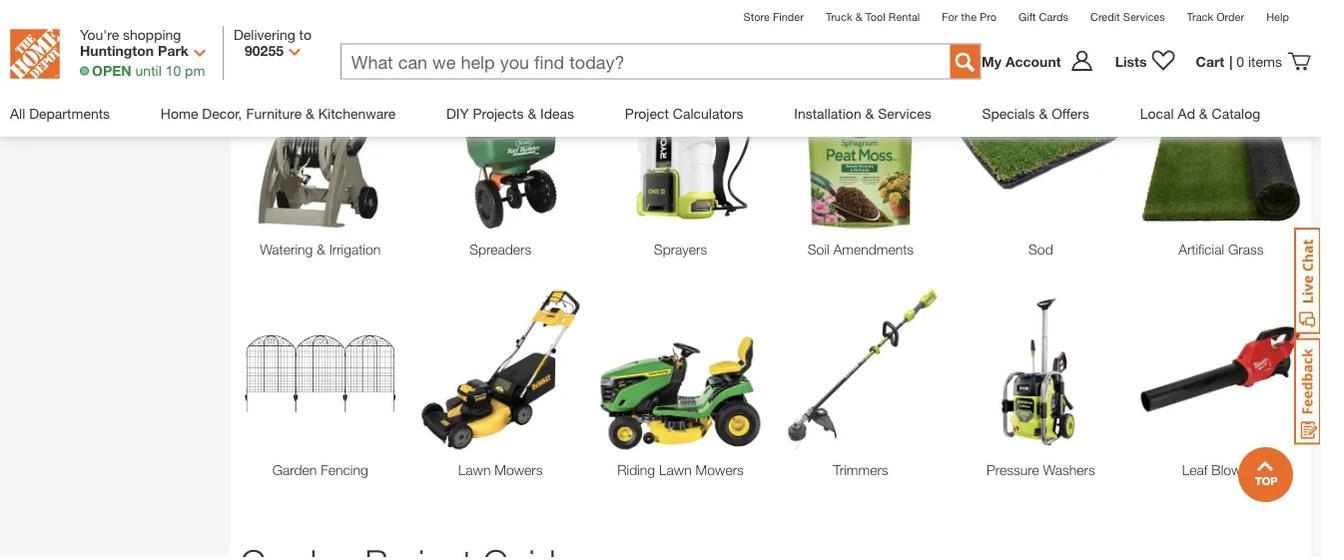 Task type: vqa. For each thing, say whether or not it's contained in the screenshot.
spreaders link
yes



Task type: describe. For each thing, give the bounding box(es) containing it.
watering & irrigation link
[[240, 239, 400, 260]]

finder
[[773, 10, 804, 23]]

 image for spreaders
[[420, 69, 580, 229]]

pro
[[980, 10, 997, 23]]

offers
[[1052, 105, 1089, 121]]

furniture
[[246, 105, 302, 121]]

delivering
[[234, 26, 295, 42]]

pressure
[[987, 462, 1039, 478]]

fencing
[[321, 462, 368, 478]]

grass
[[1228, 241, 1264, 257]]

project calculators link
[[625, 90, 743, 136]]

huntington
[[80, 42, 154, 59]]

until
[[135, 62, 162, 78]]

truck & tool rental link
[[826, 10, 920, 23]]

account
[[1005, 53, 1061, 70]]

lawn inside 'link'
[[659, 462, 692, 478]]

home decor, furniture & kitchenware
[[161, 105, 396, 121]]

diy
[[446, 105, 469, 121]]

my account link
[[982, 49, 1105, 73]]

leaf
[[1182, 462, 1208, 478]]

0 horizontal spatial control
[[1053, 19, 1096, 36]]

credit services
[[1090, 10, 1165, 23]]

the
[[961, 10, 977, 23]]

open
[[92, 62, 131, 78]]

installation & services
[[794, 105, 931, 121]]

local ad & catalog link
[[1140, 90, 1260, 136]]

decor,
[[202, 105, 242, 121]]

watering
[[260, 241, 313, 257]]

& left ideas
[[528, 105, 536, 121]]

huntington park
[[80, 42, 189, 59]]

order
[[1216, 10, 1244, 23]]

the home depot logo link
[[10, 29, 60, 79]]

garden
[[272, 462, 317, 478]]

lawn for lawn mowers
[[458, 462, 491, 478]]

riding mowers image
[[600, 290, 761, 450]]

sod link
[[961, 239, 1121, 260]]

& left tool
[[855, 10, 862, 23]]

weed
[[827, 19, 862, 35]]

you're
[[80, 26, 119, 42]]

the home depot image
[[10, 29, 60, 79]]

project calculators
[[625, 105, 743, 121]]

shopping
[[123, 26, 181, 42]]

diy projects & ideas
[[446, 105, 574, 121]]

0 vertical spatial services
[[1123, 10, 1165, 23]]

departments
[[29, 105, 110, 121]]

help
[[1266, 10, 1289, 23]]

irrigation
[[329, 241, 381, 257]]

truck
[[826, 10, 852, 23]]

leaf blowers
[[1182, 462, 1260, 478]]

riding
[[617, 462, 655, 478]]

& right 'furniture'
[[306, 105, 314, 121]]

track order
[[1187, 10, 1244, 23]]

garden fencing image
[[240, 290, 400, 450]]

artificial grass
[[1178, 241, 1264, 257]]

track order link
[[1187, 10, 1244, 23]]

watering and irrigation image
[[240, 69, 400, 229]]

0 horizontal spatial pest
[[1022, 19, 1049, 36]]

garden fencing
[[272, 462, 368, 478]]

store finder
[[744, 10, 804, 23]]

park
[[158, 42, 189, 59]]

all departments link
[[10, 90, 110, 136]]

riding lawn mowers link
[[600, 460, 761, 481]]

specials & offers
[[982, 105, 1089, 121]]

weed killer
[[827, 19, 894, 35]]

for
[[942, 10, 958, 23]]

truck & tool rental
[[826, 10, 920, 23]]

installation & services link
[[794, 90, 931, 136]]

help link
[[1266, 10, 1289, 23]]

garden fencing link
[[240, 460, 400, 481]]

lawn pest control
[[985, 19, 1096, 36]]

all departments
[[10, 105, 110, 121]]

feedback link image
[[1294, 338, 1321, 445]]

10
[[165, 62, 181, 78]]



Task type: locate. For each thing, give the bounding box(es) containing it.
installation
[[794, 105, 861, 121]]

catalog
[[1212, 105, 1260, 121]]

credit services link
[[1090, 10, 1165, 23]]

artificial
[[1178, 241, 1224, 257]]

pest control link
[[1141, 17, 1301, 37]]

lawn
[[985, 19, 1018, 36], [458, 462, 491, 478], [659, 462, 692, 478]]

amendments
[[833, 241, 914, 257]]

0 horizontal spatial mowers
[[495, 462, 543, 478]]

trimmers
[[833, 462, 888, 478]]

1 horizontal spatial lawn
[[659, 462, 692, 478]]

diy projects & ideas link
[[446, 90, 574, 136]]

sprayers
[[654, 241, 707, 257]]

items
[[1248, 53, 1282, 70]]

sod
[[1029, 241, 1053, 257]]

trimmers image
[[781, 290, 941, 450]]

pest control
[[1184, 19, 1258, 35]]

1 horizontal spatial control
[[1214, 19, 1258, 35]]

services
[[1123, 10, 1165, 23], [878, 105, 931, 121]]

1 horizontal spatial pest
[[1184, 19, 1211, 35]]

0 horizontal spatial lawn
[[458, 462, 491, 478]]

soil amendments link
[[781, 239, 941, 260]]

soil
[[808, 241, 829, 257]]

specials & offers link
[[982, 90, 1089, 136]]

my account
[[982, 53, 1061, 70]]

kitchenware
[[318, 105, 396, 121]]

pest
[[1184, 19, 1211, 35], [1022, 19, 1049, 36]]

local ad & catalog
[[1140, 105, 1260, 121]]

watering & irrigation
[[260, 241, 381, 257]]

sprayers image
[[600, 69, 761, 229]]

trimmers link
[[781, 460, 941, 481]]

spreaders
[[469, 241, 531, 257]]

& left 'irrigation'
[[317, 241, 325, 257]]

1 horizontal spatial services
[[1123, 10, 1165, 23]]

open until 10 pm
[[92, 62, 205, 78]]

lists link
[[1105, 49, 1186, 73]]

store
[[744, 10, 770, 23]]

gift cards
[[1019, 10, 1068, 23]]

delivering to
[[234, 26, 312, 42]]

& right installation
[[865, 105, 874, 121]]

mowers
[[495, 462, 543, 478], [696, 462, 744, 478]]

0 horizontal spatial services
[[878, 105, 931, 121]]

for the pro
[[942, 10, 997, 23]]

& left offers
[[1039, 105, 1048, 121]]

home decor, furniture & kitchenware link
[[161, 90, 396, 136]]

services right "credit"
[[1123, 10, 1165, 23]]

lawn mowers image
[[420, 290, 580, 450]]

gift cards link
[[1019, 10, 1068, 23]]

gift
[[1019, 10, 1036, 23]]

all
[[10, 105, 25, 121]]

lists
[[1115, 53, 1147, 70]]

mowers inside 'link'
[[696, 462, 744, 478]]

pressure washers
[[987, 462, 1095, 478]]

specials
[[982, 105, 1035, 121]]

 image for leaf blowers
[[1141, 290, 1301, 450]]

track
[[1187, 10, 1213, 23]]

killer
[[866, 19, 894, 35]]

washers
[[1043, 462, 1095, 478]]

1 horizontal spatial mowers
[[696, 462, 744, 478]]

for the pro link
[[942, 10, 997, 23]]

pressure washers link
[[961, 460, 1121, 481]]

projects
[[473, 105, 524, 121]]

cart
[[1196, 53, 1225, 70]]

services right installation
[[878, 105, 931, 121]]

lawn mowers
[[458, 462, 543, 478]]

 image for artificial grass
[[1141, 69, 1301, 229]]

pm
[[185, 62, 205, 78]]

sprayers link
[[600, 239, 761, 260]]

to
[[299, 26, 312, 42]]

None text field
[[341, 44, 930, 80], [341, 44, 930, 80], [341, 44, 930, 80], [341, 44, 930, 80]]

submit search image
[[955, 52, 975, 72]]

& inside "link"
[[317, 241, 325, 257]]

tool
[[865, 10, 886, 23]]

 image for soil amendments
[[781, 69, 941, 229]]

home
[[161, 105, 198, 121]]

1 mowers from the left
[[495, 462, 543, 478]]

project
[[625, 105, 669, 121]]

you're shopping
[[80, 26, 181, 42]]

credit
[[1090, 10, 1120, 23]]

 image for sod
[[961, 69, 1121, 229]]

soils link
[[240, 17, 400, 38]]

lawn pest control link
[[961, 17, 1121, 38]]

control
[[1214, 19, 1258, 35], [1053, 19, 1096, 36]]

1 vertical spatial services
[[878, 105, 931, 121]]

2 horizontal spatial lawn
[[985, 19, 1018, 36]]

ideas
[[540, 105, 574, 121]]

my
[[982, 53, 1002, 70]]

lawn for lawn pest control
[[985, 19, 1018, 36]]

2 mowers from the left
[[696, 462, 744, 478]]

rental
[[889, 10, 920, 23]]

calculators
[[673, 105, 743, 121]]

soils
[[306, 19, 334, 36]]

live chat image
[[1294, 228, 1321, 335]]

cards
[[1039, 10, 1068, 23]]

& right ad
[[1199, 105, 1208, 121]]

 image
[[420, 69, 580, 229], [781, 69, 941, 229], [961, 69, 1121, 229], [1141, 69, 1301, 229], [1141, 290, 1301, 450]]

0
[[1237, 53, 1244, 70]]

electric pressure washers image
[[961, 290, 1121, 450]]

spreaders link
[[420, 239, 580, 260]]

leaf blowers link
[[1141, 460, 1301, 481]]



